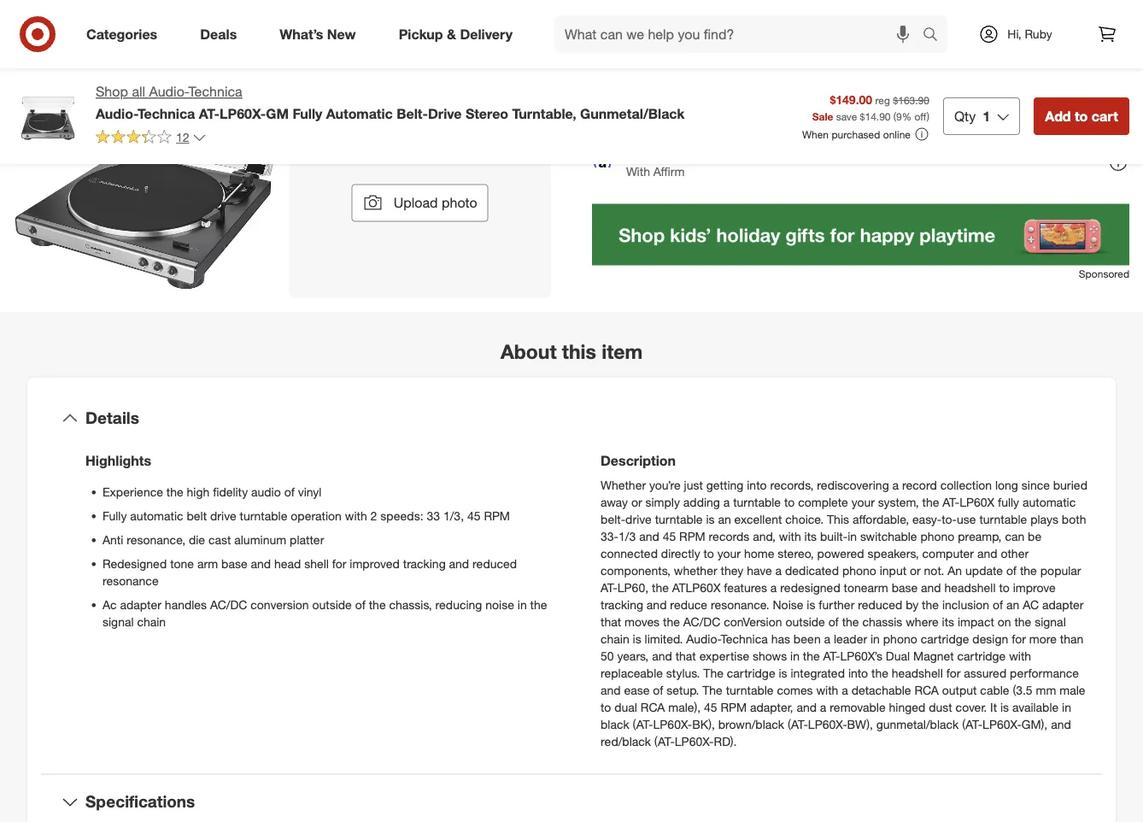 Task type: vqa. For each thing, say whether or not it's contained in the screenshot.
Cleaning, in the top right of the page
no



Task type: locate. For each thing, give the bounding box(es) containing it.
item up the eligible
[[655, 9, 679, 24]]

2 horizontal spatial phono
[[921, 529, 955, 544]]

add
[[1046, 108, 1072, 124]]

lp60,
[[618, 580, 649, 595]]

or
[[632, 495, 643, 510], [911, 563, 921, 578]]

in
[[848, 529, 858, 544], [518, 597, 527, 612], [871, 631, 881, 646], [791, 648, 800, 663], [1063, 700, 1072, 715]]

photo
[[442, 194, 478, 211]]

1 horizontal spatial have
[[747, 563, 773, 578]]

0 horizontal spatial its
[[805, 529, 817, 544]]

ac
[[1024, 597, 1040, 612]]

1 signal from the left
[[1036, 614, 1067, 629]]

reduced up noise
[[473, 556, 517, 571]]

cartridge down shows
[[727, 666, 776, 681]]

performance
[[1011, 666, 1080, 681]]

base inside redesigned tone arm base and head shell for improved tracking and reduced resonance
[[222, 556, 248, 571]]

cable
[[981, 683, 1010, 698]]

chain up 50
[[601, 631, 630, 646]]

0 horizontal spatial fully
[[103, 508, 127, 523]]

fully
[[999, 495, 1020, 510]]

with left affirm
[[627, 164, 651, 179]]

signal
[[1036, 614, 1067, 629], [103, 614, 134, 629]]

registries
[[695, 52, 751, 68]]

tracking down lp60,
[[601, 597, 644, 612]]

1 vertical spatial item
[[602, 339, 643, 363]]

0 horizontal spatial signal
[[103, 614, 134, 629]]

0 vertical spatial have
[[380, 113, 417, 133]]

1 vertical spatial ac/dc
[[684, 614, 721, 629]]

plays
[[1031, 512, 1059, 527]]

0 vertical spatial fully
[[293, 105, 323, 122]]

dual
[[886, 648, 911, 663]]

the left chassis,
[[369, 597, 386, 612]]

2 horizontal spatial rpm
[[721, 700, 747, 715]]

turntable down audio
[[240, 508, 288, 523]]

item inside button
[[655, 9, 679, 24]]

2 vertical spatial this
[[562, 339, 597, 363]]

12 link
[[96, 129, 207, 149]]

1 adapter from the left
[[1043, 597, 1084, 612]]

lp60x's
[[841, 648, 883, 663]]

headshell down magnet
[[892, 666, 944, 681]]

0 vertical spatial base
[[222, 556, 248, 571]]

this right about
[[562, 339, 597, 363]]

base
[[222, 556, 248, 571], [892, 580, 918, 595]]

chain down handles
[[137, 614, 166, 629]]

0 horizontal spatial chain
[[137, 614, 166, 629]]

phono up the dual
[[884, 631, 918, 646]]

speakers,
[[868, 546, 920, 561]]

experience
[[103, 484, 163, 499]]

ac/dc right handles
[[210, 597, 247, 612]]

1 with from the top
[[627, 109, 651, 124]]

that left moves
[[601, 614, 622, 629]]

2 with from the top
[[627, 164, 651, 179]]

outside
[[312, 597, 352, 612], [786, 614, 826, 629]]

1 horizontal spatial its
[[943, 614, 955, 629]]

redcard
[[654, 109, 702, 124]]

1 horizontal spatial reduced
[[859, 597, 903, 612]]

of down improved
[[355, 597, 366, 612]]

headshell
[[945, 580, 996, 595], [892, 666, 944, 681]]

built-
[[821, 529, 848, 544]]

turntable
[[734, 495, 781, 510], [240, 508, 288, 523], [655, 512, 703, 527], [980, 512, 1028, 527], [726, 683, 774, 698]]

fully
[[293, 105, 323, 122], [103, 508, 127, 523]]

the right noise
[[531, 597, 548, 612]]

1 vertical spatial chain
[[601, 631, 630, 646]]

14.90
[[866, 110, 891, 123]]

its down inclusion
[[943, 614, 955, 629]]

tone
[[170, 556, 194, 571]]

$
[[861, 110, 866, 123]]

into down lp60x's
[[849, 666, 869, 681]]

signal inside description whether you're just getting into records, rediscovering a record collection long since buried away or simply adding a turntable to complete your system, the at-lp60x fully automatic belt-drive turntable is an excellent choice. this affordable, easy-to-use turntable plays both 33-1/3 and 45 rpm records and, with its built-in switchable phono preamp, can be connected directly to your home stereo, powered speakers, computer and other components, whether they have a dedicated phono input or not. an update of the popular at-lp60, the atlp60x features a redesigned tonearm base and headshell to improve tracking and reduce resonance. noise is further reduced by the inclusion of an ac adapter that moves the ac/dc conversion outside of the chassis where its impact on the signal chain is limited. audio-technica has been a leader in phono cartridge design for more than 50 years, and that expertise shows in the at-lp60x's dual magnet cartridge with replaceable stylus. the cartridge is integrated into the headshell for assured performance and ease of setup. the turntable comes with a detachable rca output cable (3.5 mm male to dual rca male), 45 rpm adapter, and a removable hinged dust cover. it is available in black (at-lp60x-bk), brown/black (at-lp60x-bw), gunmetal/black (at-lp60x-gm), and red/black (at-lp60x-rd).
[[1036, 614, 1067, 629]]

0 horizontal spatial this
[[421, 113, 449, 133]]

chassis
[[863, 614, 903, 629]]

into right getting
[[747, 478, 767, 493]]

in right noise
[[518, 597, 527, 612]]

an left ac
[[1007, 597, 1020, 612]]

its down choice.
[[805, 529, 817, 544]]

ac/dc down reduce
[[684, 614, 721, 629]]

the
[[167, 484, 184, 499], [923, 495, 940, 510], [1021, 563, 1038, 578], [652, 580, 669, 595], [923, 597, 940, 612], [369, 597, 386, 612], [531, 597, 548, 612], [663, 614, 680, 629], [843, 614, 860, 629], [1015, 614, 1032, 629], [804, 648, 821, 663], [872, 666, 889, 681]]

0 vertical spatial reduced
[[473, 556, 517, 571]]

1 horizontal spatial automatic
[[1023, 495, 1077, 510]]

bk),
[[693, 717, 715, 732]]

1 vertical spatial audio-
[[96, 105, 138, 122]]

is up years,
[[633, 631, 642, 646]]

lp60x
[[960, 495, 995, 510]]

gm),
[[1022, 717, 1048, 732]]

the
[[704, 666, 724, 681], [703, 683, 723, 698]]

1 horizontal spatial signal
[[1036, 614, 1067, 629]]

0 vertical spatial or
[[632, 495, 643, 510]]

that up 'stylus.'
[[676, 648, 697, 663]]

an up records
[[719, 512, 732, 527]]

$149.00
[[831, 92, 873, 107]]

impact
[[958, 614, 995, 629]]

reduced inside description whether you're just getting into records, rediscovering a record collection long since buried away or simply adding a turntable to complete your system, the at-lp60x fully automatic belt-drive turntable is an excellent choice. this affordable, easy-to-use turntable plays both 33-1/3 and 45 rpm records and, with its built-in switchable phono preamp, can be connected directly to your home stereo, powered speakers, computer and other components, whether they have a dedicated phono input or not. an update of the popular at-lp60, the atlp60x features a redesigned tonearm base and headshell to improve tracking and reduce resonance. noise is further reduced by the inclusion of an ac adapter that moves the ac/dc conversion outside of the chassis where its impact on the signal chain is limited. audio-technica has been a leader in phono cartridge design for more than 50 years, and that expertise shows in the at-lp60x's dual magnet cartridge with replaceable stylus. the cartridge is integrated into the headshell for assured performance and ease of setup. the turntable comes with a detachable rca output cable (3.5 mm male to dual rca male), 45 rpm adapter, and a removable hinged dust cover. it is available in black (at-lp60x-bk), brown/black (at-lp60x-bw), gunmetal/black (at-lp60x-gm), and red/black (at-lp60x-rd).
[[859, 597, 903, 612]]

the up the detachable
[[872, 666, 889, 681]]

already have this product?
[[317, 113, 523, 133]]

1 horizontal spatial audio-
[[149, 83, 188, 100]]

and up moves
[[647, 597, 667, 612]]

lp60x- down it
[[983, 717, 1022, 732]]

1 vertical spatial the
[[703, 683, 723, 698]]

is up comes
[[779, 666, 788, 681]]

off
[[915, 110, 927, 123]]

lp60x- down deals link
[[220, 105, 266, 122]]

0 vertical spatial ac/dc
[[210, 597, 247, 612]]

ac/dc inside description whether you're just getting into records, rediscovering a record collection long since buried away or simply adding a turntable to complete your system, the at-lp60x fully automatic belt-drive turntable is an excellent choice. this affordable, easy-to-use turntable plays both 33-1/3 and 45 rpm records and, with its built-in switchable phono preamp, can be connected directly to your home stereo, powered speakers, computer and other components, whether they have a dedicated phono input or not. an update of the popular at-lp60, the atlp60x features a redesigned tonearm base and headshell to improve tracking and reduce resonance. noise is further reduced by the inclusion of an ac adapter that moves the ac/dc conversion outside of the chassis where its impact on the signal chain is limited. audio-technica has been a leader in phono cartridge design for more than 50 years, and that expertise shows in the at-lp60x's dual magnet cartridge with replaceable stylus. the cartridge is integrated into the headshell for assured performance and ease of setup. the turntable comes with a detachable rca output cable (3.5 mm male to dual rca male), 45 rpm adapter, and a removable hinged dust cover. it is available in black (at-lp60x-bk), brown/black (at-lp60x-bw), gunmetal/black (at-lp60x-gm), and red/black (at-lp60x-rd).
[[684, 614, 721, 629]]

1 horizontal spatial fully
[[293, 105, 323, 122]]

tonearm
[[844, 580, 889, 595]]

with inside save 5% every day with redcard
[[627, 109, 651, 124]]

for right shell
[[332, 556, 347, 571]]

2 vertical spatial technica
[[721, 631, 768, 646]]

0 horizontal spatial reduced
[[473, 556, 517, 571]]

has
[[772, 631, 791, 646]]

about
[[501, 339, 557, 363]]

search button
[[916, 15, 957, 56]]

turntable down simply
[[655, 512, 703, 527]]

of left vinyl
[[284, 484, 295, 499]]

adding
[[684, 495, 721, 510]]

resonance,
[[127, 532, 186, 547]]

speeds:
[[381, 508, 424, 523]]

2 signal from the left
[[103, 614, 134, 629]]

45 up bk), at right bottom
[[704, 700, 718, 715]]

of right ease
[[653, 683, 664, 698]]

1 vertical spatial or
[[911, 563, 921, 578]]

1 vertical spatial rpm
[[680, 529, 706, 544]]

to right add at the right top
[[1076, 108, 1089, 124]]

pickup
[[399, 26, 443, 42]]

cartridge
[[921, 631, 970, 646], [958, 648, 1007, 663], [727, 666, 776, 681]]

in down male
[[1063, 700, 1072, 715]]

2 vertical spatial audio-
[[687, 631, 721, 646]]

2 vertical spatial rpm
[[721, 700, 747, 715]]

0 horizontal spatial phono
[[843, 563, 877, 578]]

at- down components,
[[601, 580, 618, 595]]

this
[[633, 9, 652, 24], [421, 113, 449, 133], [562, 339, 597, 363]]

have down home
[[747, 563, 773, 578]]

automatic
[[326, 105, 393, 122]]

assured
[[965, 666, 1007, 681]]

0 vertical spatial into
[[747, 478, 767, 493]]

your
[[852, 495, 875, 510], [718, 546, 741, 561]]

item up details dropdown button
[[602, 339, 643, 363]]

rca down ease
[[641, 700, 665, 715]]

qty 1
[[955, 108, 991, 124]]

1 horizontal spatial item
[[655, 9, 679, 24]]

in down chassis
[[871, 631, 881, 646]]

1 vertical spatial into
[[849, 666, 869, 681]]

upload photo
[[394, 194, 478, 211]]

upload photo button
[[352, 184, 489, 222]]

1 vertical spatial outside
[[786, 614, 826, 629]]

1 vertical spatial an
[[1007, 597, 1020, 612]]

0 vertical spatial this
[[633, 9, 652, 24]]

excellent
[[735, 512, 783, 527]]

1 horizontal spatial outside
[[786, 614, 826, 629]]

to inside button
[[1076, 108, 1089, 124]]

1 horizontal spatial base
[[892, 580, 918, 595]]

1 horizontal spatial your
[[852, 495, 875, 510]]

2 horizontal spatial this
[[633, 9, 652, 24]]

with down 'save'
[[627, 109, 651, 124]]

records
[[709, 529, 750, 544]]

lp60x- down male),
[[654, 717, 693, 732]]

they
[[721, 563, 744, 578]]

is
[[707, 512, 715, 527], [807, 597, 816, 612], [633, 631, 642, 646], [779, 666, 788, 681], [1001, 700, 1010, 715]]

this for about
[[562, 339, 597, 363]]

1 horizontal spatial tracking
[[601, 597, 644, 612]]

0 vertical spatial cartridge
[[921, 631, 970, 646]]

reduced inside redesigned tone arm base and head shell for improved tracking and reduced resonance
[[473, 556, 517, 571]]

0 vertical spatial its
[[805, 529, 817, 544]]

automatic up the plays
[[1023, 495, 1077, 510]]

0 horizontal spatial have
[[380, 113, 417, 133]]

with up stereo, at the right bottom of the page
[[780, 529, 802, 544]]

whether
[[601, 478, 646, 493]]

1 horizontal spatial chain
[[601, 631, 630, 646]]

1 vertical spatial with
[[627, 164, 651, 179]]

0 horizontal spatial headshell
[[892, 666, 944, 681]]

45 right 1/3,
[[468, 508, 481, 523]]

0 vertical spatial chain
[[137, 614, 166, 629]]

hi,
[[1008, 27, 1022, 41]]

item for report this item
[[655, 9, 679, 24]]

this inside image gallery element
[[421, 113, 449, 133]]

1 horizontal spatial this
[[562, 339, 597, 363]]

0 horizontal spatial ac/dc
[[210, 597, 247, 612]]

is down redesigned
[[807, 597, 816, 612]]

adapter inside description whether you're just getting into records, rediscovering a record collection long since buried away or simply adding a turntable to complete your system, the at-lp60x fully automatic belt-drive turntable is an excellent choice. this affordable, easy-to-use turntable plays both 33-1/3 and 45 rpm records and, with its built-in switchable phono preamp, can be connected directly to your home stereo, powered speakers, computer and other components, whether they have a dedicated phono input or not. an update of the popular at-lp60, the atlp60x features a redesigned tonearm base and headshell to improve tracking and reduce resonance. noise is further reduced by the inclusion of an ac adapter that moves the ac/dc conversion outside of the chassis where its impact on the signal chain is limited. audio-technica has been a leader in phono cartridge design for more than 50 years, and that expertise shows in the at-lp60x's dual magnet cartridge with replaceable stylus. the cartridge is integrated into the headshell for assured performance and ease of setup. the turntable comes with a detachable rca output cable (3.5 mm male to dual rca male), 45 rpm adapter, and a removable hinged dust cover. it is available in black (at-lp60x-bk), brown/black (at-lp60x-bw), gunmetal/black (at-lp60x-gm), and red/black (at-lp60x-rd).
[[1043, 597, 1084, 612]]

0 vertical spatial phono
[[921, 529, 955, 544]]

What can we help you find? suggestions appear below search field
[[555, 15, 928, 53]]

connected
[[601, 546, 658, 561]]

the right on
[[1015, 614, 1032, 629]]

this inside button
[[633, 9, 652, 24]]

2 horizontal spatial audio-
[[687, 631, 721, 646]]

have inside image gallery element
[[380, 113, 417, 133]]

have left drive
[[380, 113, 417, 133]]

to
[[1076, 108, 1089, 124], [785, 495, 795, 510], [704, 546, 715, 561], [1000, 580, 1010, 595], [601, 700, 612, 715]]

and up dual
[[601, 683, 621, 698]]

ac/dc inside ac adapter handles ac/dc conversion outside of the chassis, reducing noise in the signal chain
[[210, 597, 247, 612]]

of
[[284, 484, 295, 499], [1007, 563, 1017, 578], [993, 597, 1004, 612], [355, 597, 366, 612], [829, 614, 839, 629], [653, 683, 664, 698]]

base up by
[[892, 580, 918, 595]]

fidelity
[[213, 484, 248, 499]]

this right report
[[633, 9, 652, 24]]

1 horizontal spatial rpm
[[680, 529, 706, 544]]

adapter down resonance
[[120, 597, 162, 612]]

1 vertical spatial its
[[943, 614, 955, 629]]

cartridge up magnet
[[921, 631, 970, 646]]

0 horizontal spatial adapter
[[120, 597, 162, 612]]

automatic inside description whether you're just getting into records, rediscovering a record collection long since buried away or simply adding a turntable to complete your system, the at-lp60x fully automatic belt-drive turntable is an excellent choice. this affordable, easy-to-use turntable plays both 33-1/3 and 45 rpm records and, with its built-in switchable phono preamp, can be connected directly to your home stereo, powered speakers, computer and other components, whether they have a dedicated phono input or not. an update of the popular at-lp60, the atlp60x features a redesigned tonearm base and headshell to improve tracking and reduce resonance. noise is further reduced by the inclusion of an ac adapter that moves the ac/dc conversion outside of the chassis where its impact on the signal chain is limited. audio-technica has been a leader in phono cartridge design for more than 50 years, and that expertise shows in the at-lp60x's dual magnet cartridge with replaceable stylus. the cartridge is integrated into the headshell for assured performance and ease of setup. the turntable comes with a detachable rca output cable (3.5 mm male to dual rca male), 45 rpm adapter, and a removable hinged dust cover. it is available in black (at-lp60x-bk), brown/black (at-lp60x-bw), gunmetal/black (at-lp60x-gm), and red/black (at-lp60x-rd).
[[1023, 495, 1077, 510]]

drive up 1/3
[[626, 512, 652, 527]]

2 vertical spatial phono
[[884, 631, 918, 646]]

than
[[1061, 631, 1084, 646]]

to up 'whether'
[[704, 546, 715, 561]]

signal down ac
[[103, 614, 134, 629]]

1 horizontal spatial adapter
[[1043, 597, 1084, 612]]

technica
[[188, 83, 243, 100], [138, 105, 195, 122], [721, 631, 768, 646]]

1 vertical spatial that
[[676, 648, 697, 663]]

0 vertical spatial rca
[[915, 683, 939, 698]]

0 vertical spatial outside
[[312, 597, 352, 612]]

by
[[906, 597, 919, 612]]

rca up dust
[[915, 683, 939, 698]]

cartridge up "assured"
[[958, 648, 1007, 663]]

when purchased online
[[803, 128, 911, 141]]

specifications button
[[41, 775, 1103, 822]]

arm
[[197, 556, 218, 571]]

2 horizontal spatial 45
[[704, 700, 718, 715]]

and right gm),
[[1052, 717, 1072, 732]]

record
[[903, 478, 938, 493]]

base right arm in the bottom of the page
[[222, 556, 248, 571]]

fully automatic belt drive turntable operation with 2 speeds: 33 1/3, 45 rpm
[[103, 508, 510, 523]]

and,
[[753, 529, 776, 544]]

your down rediscovering
[[852, 495, 875, 510]]

chassis,
[[389, 597, 432, 612]]

(at-
[[633, 717, 654, 732], [788, 717, 809, 732], [963, 717, 983, 732], [655, 734, 675, 749]]

1 horizontal spatial drive
[[626, 512, 652, 527]]

2 adapter from the left
[[120, 597, 162, 612]]

drive up cast
[[210, 508, 237, 523]]

1 vertical spatial reduced
[[859, 597, 903, 612]]

a up the removable
[[842, 683, 849, 698]]

audio- right all
[[149, 83, 188, 100]]

0 vertical spatial item
[[655, 9, 679, 24]]

powered
[[818, 546, 865, 561]]

1 horizontal spatial 45
[[663, 529, 676, 544]]

1 vertical spatial fully
[[103, 508, 127, 523]]

phono down easy-
[[921, 529, 955, 544]]

be
[[1029, 529, 1042, 544]]

an
[[948, 563, 963, 578]]

audio- up expertise
[[687, 631, 721, 646]]

1 vertical spatial this
[[421, 113, 449, 133]]

with affirm
[[627, 164, 685, 179]]

0 horizontal spatial an
[[719, 512, 732, 527]]

bw),
[[848, 717, 874, 732]]

rpm right 1/3,
[[484, 508, 510, 523]]

tracking inside redesigned tone arm base and head shell for improved tracking and reduced resonance
[[403, 556, 446, 571]]

you're
[[650, 478, 681, 493]]

0 vertical spatial 45
[[468, 508, 481, 523]]

at- up to-
[[943, 495, 960, 510]]

or down whether
[[632, 495, 643, 510]]

1 vertical spatial base
[[892, 580, 918, 595]]

rpm up directly
[[680, 529, 706, 544]]

0 vertical spatial your
[[852, 495, 875, 510]]

other
[[1002, 546, 1029, 561]]

1 vertical spatial your
[[718, 546, 741, 561]]

tracking inside description whether you're just getting into records, rediscovering a record collection long since buried away or simply adding a turntable to complete your system, the at-lp60x fully automatic belt-drive turntable is an excellent choice. this affordable, easy-to-use turntable plays both 33-1/3 and 45 rpm records and, with its built-in switchable phono preamp, can be connected directly to your home stereo, powered speakers, computer and other components, whether they have a dedicated phono input or not. an update of the popular at-lp60, the atlp60x features a redesigned tonearm base and headshell to improve tracking and reduce resonance. noise is further reduced by the inclusion of an ac adapter that moves the ac/dc conversion outside of the chassis where its impact on the signal chain is limited. audio-technica has been a leader in phono cartridge design for more than 50 years, and that expertise shows in the at-lp60x's dual magnet cartridge with replaceable stylus. the cartridge is integrated into the headshell for assured performance and ease of setup. the turntable comes with a detachable rca output cable (3.5 mm male to dual rca male), 45 rpm adapter, and a removable hinged dust cover. it is available in black (at-lp60x-bk), brown/black (at-lp60x-bw), gunmetal/black (at-lp60x-gm), and red/black (at-lp60x-rd).
[[601, 597, 644, 612]]

1 horizontal spatial or
[[911, 563, 921, 578]]

at- up integrated
[[824, 648, 841, 663]]

1 horizontal spatial rca
[[915, 683, 939, 698]]

2 vertical spatial cartridge
[[727, 666, 776, 681]]

0 vertical spatial with
[[627, 109, 651, 124]]

the right setup.
[[703, 683, 723, 698]]

signal up more
[[1036, 614, 1067, 629]]

resonance
[[103, 573, 159, 588]]

1 vertical spatial phono
[[843, 563, 877, 578]]

0 horizontal spatial base
[[222, 556, 248, 571]]

your down records
[[718, 546, 741, 561]]

high
[[187, 484, 210, 499]]

popular
[[1041, 563, 1082, 578]]

audio- inside description whether you're just getting into records, rediscovering a record collection long since buried away or simply adding a turntable to complete your system, the at-lp60x fully automatic belt-drive turntable is an excellent choice. this affordable, easy-to-use turntable plays both 33-1/3 and 45 rpm records and, with its built-in switchable phono preamp, can be connected directly to your home stereo, powered speakers, computer and other components, whether they have a dedicated phono input or not. an update of the popular at-lp60, the atlp60x features a redesigned tonearm base and headshell to improve tracking and reduce resonance. noise is further reduced by the inclusion of an ac adapter that moves the ac/dc conversion outside of the chassis where its impact on the signal chain is limited. audio-technica has been a leader in phono cartridge design for more than 50 years, and that expertise shows in the at-lp60x's dual magnet cartridge with replaceable stylus. the cartridge is integrated into the headshell for assured performance and ease of setup. the turntable comes with a detachable rca output cable (3.5 mm male to dual rca male), 45 rpm adapter, and a removable hinged dust cover. it is available in black (at-lp60x-bk), brown/black (at-lp60x-bw), gunmetal/black (at-lp60x-gm), and red/black (at-lp60x-rd).
[[687, 631, 721, 646]]

rpm
[[484, 508, 510, 523], [680, 529, 706, 544], [721, 700, 747, 715]]

1 vertical spatial tracking
[[601, 597, 644, 612]]

0 horizontal spatial drive
[[210, 508, 237, 523]]



Task type: describe. For each thing, give the bounding box(es) containing it.
with down more
[[1010, 648, 1032, 663]]

the up improve
[[1021, 563, 1038, 578]]

audio
[[251, 484, 281, 499]]

1 vertical spatial 45
[[663, 529, 676, 544]]

conversion
[[724, 614, 783, 629]]

qty
[[955, 108, 977, 124]]

atlp60x
[[673, 580, 721, 595]]

this for report
[[633, 9, 652, 24]]

0 vertical spatial audio-
[[149, 83, 188, 100]]

magnet
[[914, 648, 955, 663]]

noise
[[486, 597, 515, 612]]

search
[[916, 27, 957, 44]]

already
[[317, 113, 376, 133]]

with left 2
[[345, 508, 367, 523]]

50
[[601, 648, 614, 663]]

what's new link
[[265, 15, 378, 53]]

detachable
[[852, 683, 912, 698]]

collection
[[941, 478, 993, 493]]

1 horizontal spatial that
[[676, 648, 697, 663]]

0 vertical spatial the
[[704, 666, 724, 681]]

fully inside shop all audio-technica audio-technica at-lp60x-gm fully automatic belt-drive stereo turntable, gunmetal/black
[[293, 105, 323, 122]]

and down aluminum
[[251, 556, 271, 571]]

further
[[819, 597, 855, 612]]

adapter,
[[751, 700, 794, 715]]

0 vertical spatial headshell
[[945, 580, 996, 595]]

the left high
[[167, 484, 184, 499]]

shop all audio-technica audio-technica at-lp60x-gm fully automatic belt-drive stereo turntable, gunmetal/black
[[96, 83, 685, 122]]

technica inside description whether you're just getting into records, rediscovering a record collection long since buried away or simply adding a turntable to complete your system, the at-lp60x fully automatic belt-drive turntable is an excellent choice. this affordable, easy-to-use turntable plays both 33-1/3 and 45 rpm records and, with its built-in switchable phono preamp, can be connected directly to your home stereo, powered speakers, computer and other components, whether they have a dedicated phono input or not. an update of the popular at-lp60, the atlp60x features a redesigned tonearm base and headshell to improve tracking and reduce resonance. noise is further reduced by the inclusion of an ac adapter that moves the ac/dc conversion outside of the chassis where its impact on the signal chain is limited. audio-technica has been a leader in phono cartridge design for more than 50 years, and that expertise shows in the at-lp60x's dual magnet cartridge with replaceable stylus. the cartridge is integrated into the headshell for assured performance and ease of setup. the turntable comes with a detachable rca output cable (3.5 mm male to dual rca male), 45 rpm adapter, and a removable hinged dust cover. it is available in black (at-lp60x-bk), brown/black (at-lp60x-bw), gunmetal/black (at-lp60x-gm), and red/black (at-lp60x-rd).
[[721, 631, 768, 646]]

of down the further
[[829, 614, 839, 629]]

add to cart button
[[1035, 97, 1130, 135]]

turntable up adapter,
[[726, 683, 774, 698]]

a down stereo, at the right bottom of the page
[[776, 563, 782, 578]]

choice.
[[786, 512, 824, 527]]

lp60x- inside shop all audio-technica audio-technica at-lp60x-gm fully automatic belt-drive stereo turntable, gunmetal/black
[[220, 105, 266, 122]]

for up output
[[947, 666, 961, 681]]

deals link
[[186, 15, 258, 53]]

of inside ac adapter handles ac/dc conversion outside of the chassis, reducing noise in the signal chain
[[355, 597, 366, 612]]

the up the limited.
[[663, 614, 680, 629]]

5%
[[662, 90, 683, 107]]

2 vertical spatial 45
[[704, 700, 718, 715]]

1/3,
[[444, 508, 464, 523]]

0 horizontal spatial or
[[632, 495, 643, 510]]

adapter inside ac adapter handles ac/dc conversion outside of the chassis, reducing noise in the signal chain
[[120, 597, 162, 612]]

platter
[[290, 532, 324, 547]]

0 vertical spatial an
[[719, 512, 732, 527]]

affirm
[[654, 164, 685, 179]]

and down comes
[[797, 700, 817, 715]]

%
[[903, 110, 912, 123]]

outside inside ac adapter handles ac/dc conversion outside of the chassis, reducing noise in the signal chain
[[312, 597, 352, 612]]

to down "records,"
[[785, 495, 795, 510]]

(3.5
[[1013, 683, 1033, 698]]

a up system,
[[893, 478, 899, 493]]

have inside description whether you're just getting into records, rediscovering a record collection long since buried away or simply adding a turntable to complete your system, the at-lp60x fully automatic belt-drive turntable is an excellent choice. this affordable, easy-to-use turntable plays both 33-1/3 and 45 rpm records and, with its built-in switchable phono preamp, can be connected directly to your home stereo, powered speakers, computer and other components, whether they have a dedicated phono input or not. an update of the popular at-lp60, the atlp60x features a redesigned tonearm base and headshell to improve tracking and reduce resonance. noise is further reduced by the inclusion of an ac adapter that moves the ac/dc conversion outside of the chassis where its impact on the signal chain is limited. audio-technica has been a leader in phono cartridge design for more than 50 years, and that expertise shows in the at-lp60x's dual magnet cartridge with replaceable stylus. the cartridge is integrated into the headshell for assured performance and ease of setup. the turntable comes with a detachable rca output cable (3.5 mm male to dual rca male), 45 rpm adapter, and a removable hinged dust cover. it is available in black (at-lp60x-bk), brown/black (at-lp60x-bw), gunmetal/black (at-lp60x-gm), and red/black (at-lp60x-rd).
[[747, 563, 773, 578]]

vinyl
[[298, 484, 322, 499]]

for left more
[[1012, 631, 1027, 646]]

and up reducing at the bottom of the page
[[449, 556, 470, 571]]

with down integrated
[[817, 683, 839, 698]]

and right 1/3
[[640, 529, 660, 544]]

getting
[[707, 478, 744, 493]]

on
[[998, 614, 1012, 629]]

in down been
[[791, 648, 800, 663]]

integrated
[[791, 666, 846, 681]]

what's new
[[280, 26, 356, 42]]

categories
[[86, 26, 158, 42]]

handles
[[165, 597, 207, 612]]

ac adapter handles ac/dc conversion outside of the chassis, reducing noise in the signal chain
[[103, 597, 548, 629]]

computer
[[923, 546, 975, 561]]

turntable up 'excellent'
[[734, 495, 781, 510]]

audio-technica at-lp60x-gm fully automatic belt-drive stereo turntable, gunmetal/black, 2 of 5 image
[[14, 0, 276, 23]]

0 horizontal spatial into
[[747, 478, 767, 493]]

stylus.
[[667, 666, 701, 681]]

1 horizontal spatial phono
[[884, 631, 918, 646]]

chain inside ac adapter handles ac/dc conversion outside of the chassis, reducing noise in the signal chain
[[137, 614, 166, 629]]

(
[[894, 110, 897, 123]]

easy-
[[913, 512, 942, 527]]

(at- down cover.
[[963, 717, 983, 732]]

save
[[837, 110, 858, 123]]

base inside description whether you're just getting into records, rediscovering a record collection long since buried away or simply adding a turntable to complete your system, the at-lp60x fully automatic belt-drive turntable is an excellent choice. this affordable, easy-to-use turntable plays both 33-1/3 and 45 rpm records and, with its built-in switchable phono preamp, can be connected directly to your home stereo, powered speakers, computer and other components, whether they have a dedicated phono input or not. an update of the popular at-lp60, the atlp60x features a redesigned tonearm base and headshell to improve tracking and reduce resonance. noise is further reduced by the inclusion of an ac adapter that moves the ac/dc conversion outside of the chassis where its impact on the signal chain is limited. audio-technica has been a leader in phono cartridge design for more than 50 years, and that expertise shows in the at-lp60x's dual magnet cartridge with replaceable stylus. the cartridge is integrated into the headshell for assured performance and ease of setup. the turntable comes with a detachable rca output cable (3.5 mm male to dual rca male), 45 rpm adapter, and a removable hinged dust cover. it is available in black (at-lp60x-bk), brown/black (at-lp60x-bw), gunmetal/black (at-lp60x-gm), and red/black (at-lp60x-rd).
[[892, 580, 918, 595]]

noise
[[773, 597, 804, 612]]

ac
[[103, 597, 117, 612]]

upload
[[394, 194, 438, 211]]

and down the limited.
[[652, 648, 673, 663]]

replaceable
[[601, 666, 663, 681]]

of up on
[[993, 597, 1004, 612]]

online
[[884, 128, 911, 141]]

inclusion
[[943, 597, 990, 612]]

the right lp60,
[[652, 580, 669, 595]]

of down other
[[1007, 563, 1017, 578]]

head
[[274, 556, 301, 571]]

the up easy-
[[923, 495, 940, 510]]

audio-technica at-lp60x-gm fully automatic belt-drive stereo turntable, gunmetal/black, 4 of 5 image
[[14, 36, 276, 298]]

improved
[[350, 556, 400, 571]]

(at- down adapter,
[[788, 717, 809, 732]]

turntable,
[[513, 105, 577, 122]]

0 horizontal spatial automatic
[[130, 508, 183, 523]]

0 vertical spatial rpm
[[484, 508, 510, 523]]

0 horizontal spatial 45
[[468, 508, 481, 523]]

it
[[991, 700, 998, 715]]

$163.90
[[894, 94, 930, 107]]

a left the removable
[[821, 700, 827, 715]]

dust
[[930, 700, 953, 715]]

1 vertical spatial technica
[[138, 105, 195, 122]]

input
[[880, 563, 907, 578]]

every
[[686, 90, 722, 107]]

ease
[[625, 683, 650, 698]]

(at- down dual
[[633, 717, 654, 732]]

image gallery element
[[14, 0, 551, 303]]

eligible for registries
[[627, 52, 751, 68]]

0 horizontal spatial audio-
[[96, 105, 138, 122]]

male
[[1060, 683, 1086, 698]]

is down adding
[[707, 512, 715, 527]]

is right it
[[1001, 700, 1010, 715]]

all
[[132, 83, 145, 100]]

stereo
[[466, 105, 509, 122]]

item for about this item
[[602, 339, 643, 363]]

image of audio-technica at-lp60x-gm fully automatic belt-drive stereo turntable, gunmetal/black image
[[14, 82, 82, 150]]

rd).
[[714, 734, 737, 749]]

shows
[[753, 648, 788, 663]]

advertisement region
[[592, 204, 1130, 265]]

die
[[189, 532, 205, 547]]

been
[[794, 631, 821, 646]]

operation
[[291, 508, 342, 523]]

redesigned
[[103, 556, 167, 571]]

to down update
[[1000, 580, 1010, 595]]

a down getting
[[724, 495, 730, 510]]

reducing
[[436, 597, 483, 612]]

in inside ac adapter handles ac/dc conversion outside of the chassis, reducing noise in the signal chain
[[518, 597, 527, 612]]

1
[[983, 108, 991, 124]]

and down not.
[[922, 580, 942, 595]]

the down been
[[804, 648, 821, 663]]

0 horizontal spatial your
[[718, 546, 741, 561]]

records,
[[771, 478, 814, 493]]

details
[[85, 408, 139, 428]]

and up update
[[978, 546, 998, 561]]

aluminum
[[234, 532, 287, 547]]

a up noise
[[771, 580, 777, 595]]

a right been
[[825, 631, 831, 646]]

0 horizontal spatial that
[[601, 614, 622, 629]]

1 vertical spatial cartridge
[[958, 648, 1007, 663]]

the right by
[[923, 597, 940, 612]]

at- inside shop all audio-technica audio-technica at-lp60x-gm fully automatic belt-drive stereo turntable, gunmetal/black
[[199, 105, 220, 122]]

$149.00 reg $163.90 sale save $ 14.90 ( 9 % off )
[[813, 92, 930, 123]]

0 horizontal spatial rca
[[641, 700, 665, 715]]

pickup & delivery link
[[384, 15, 534, 53]]

in up powered
[[848, 529, 858, 544]]

for inside redesigned tone arm base and head shell for improved tracking and reduced resonance
[[332, 556, 347, 571]]

drive inside description whether you're just getting into records, rediscovering a record collection long since buried away or simply adding a turntable to complete your system, the at-lp60x fully automatic belt-drive turntable is an excellent choice. this affordable, easy-to-use turntable plays both 33-1/3 and 45 rpm records and, with its built-in switchable phono preamp, can be connected directly to your home stereo, powered speakers, computer and other components, whether they have a dedicated phono input or not. an update of the popular at-lp60, the atlp60x features a redesigned tonearm base and headshell to improve tracking and reduce resonance. noise is further reduced by the inclusion of an ac adapter that moves the ac/dc conversion outside of the chassis where its impact on the signal chain is limited. audio-technica has been a leader in phono cartridge design for more than 50 years, and that expertise shows in the at-lp60x's dual magnet cartridge with replaceable stylus. the cartridge is integrated into the headshell for assured performance and ease of setup. the turntable comes with a detachable rca output cable (3.5 mm male to dual rca male), 45 rpm adapter, and a removable hinged dust cover. it is available in black (at-lp60x-bk), brown/black (at-lp60x-bw), gunmetal/black (at-lp60x-gm), and red/black (at-lp60x-rd).
[[626, 512, 652, 527]]

what's
[[280, 26, 324, 42]]

when
[[803, 128, 829, 141]]

shop
[[96, 83, 128, 100]]

the up leader
[[843, 614, 860, 629]]

1 vertical spatial headshell
[[892, 666, 944, 681]]

chain inside description whether you're just getting into records, rediscovering a record collection long since buried away or simply adding a turntable to complete your system, the at-lp60x fully automatic belt-drive turntable is an excellent choice. this affordable, easy-to-use turntable plays both 33-1/3 and 45 rpm records and, with its built-in switchable phono preamp, can be connected directly to your home stereo, powered speakers, computer and other components, whether they have a dedicated phono input or not. an update of the popular at-lp60, the atlp60x features a redesigned tonearm base and headshell to improve tracking and reduce resonance. noise is further reduced by the inclusion of an ac adapter that moves the ac/dc conversion outside of the chassis where its impact on the signal chain is limited. audio-technica has been a leader in phono cartridge design for more than 50 years, and that expertise shows in the at-lp60x's dual magnet cartridge with replaceable stylus. the cartridge is integrated into the headshell for assured performance and ease of setup. the turntable comes with a detachable rca output cable (3.5 mm male to dual rca male), 45 rpm adapter, and a removable hinged dust cover. it is available in black (at-lp60x-bk), brown/black (at-lp60x-bw), gunmetal/black (at-lp60x-gm), and red/black (at-lp60x-rd).
[[601, 631, 630, 646]]

(at- right 'red/black'
[[655, 734, 675, 749]]

whether
[[674, 563, 718, 578]]

turntable down fully at the right bottom of the page
[[980, 512, 1028, 527]]

use
[[958, 512, 977, 527]]

to up the black
[[601, 700, 612, 715]]

anti resonance, die cast aluminum platter
[[103, 532, 324, 547]]

1 horizontal spatial into
[[849, 666, 869, 681]]

cast
[[209, 532, 231, 547]]

1 horizontal spatial an
[[1007, 597, 1020, 612]]

reg
[[876, 94, 891, 107]]

switchable
[[861, 529, 918, 544]]

lp60x- down bk), at right bottom
[[675, 734, 714, 749]]

for right the eligible
[[674, 52, 691, 68]]

signal inside ac adapter handles ac/dc conversion outside of the chassis, reducing noise in the signal chain
[[103, 614, 134, 629]]

lp60x- down the removable
[[809, 717, 848, 732]]

removable
[[830, 700, 886, 715]]

0 vertical spatial technica
[[188, 83, 243, 100]]

outside inside description whether you're just getting into records, rediscovering a record collection long since buried away or simply adding a turntable to complete your system, the at-lp60x fully automatic belt-drive turntable is an excellent choice. this affordable, easy-to-use turntable plays both 33-1/3 and 45 rpm records and, with its built-in switchable phono preamp, can be connected directly to your home stereo, powered speakers, computer and other components, whether they have a dedicated phono input or not. an update of the popular at-lp60, the atlp60x features a redesigned tonearm base and headshell to improve tracking and reduce resonance. noise is further reduced by the inclusion of an ac adapter that moves the ac/dc conversion outside of the chassis where its impact on the signal chain is limited. audio-technica has been a leader in phono cartridge design for more than 50 years, and that expertise shows in the at-lp60x's dual magnet cartridge with replaceable stylus. the cartridge is integrated into the headshell for assured performance and ease of setup. the turntable comes with a detachable rca output cable (3.5 mm male to dual rca male), 45 rpm adapter, and a removable hinged dust cover. it is available in black (at-lp60x-bk), brown/black (at-lp60x-bw), gunmetal/black (at-lp60x-gm), and red/black (at-lp60x-rd).
[[786, 614, 826, 629]]



